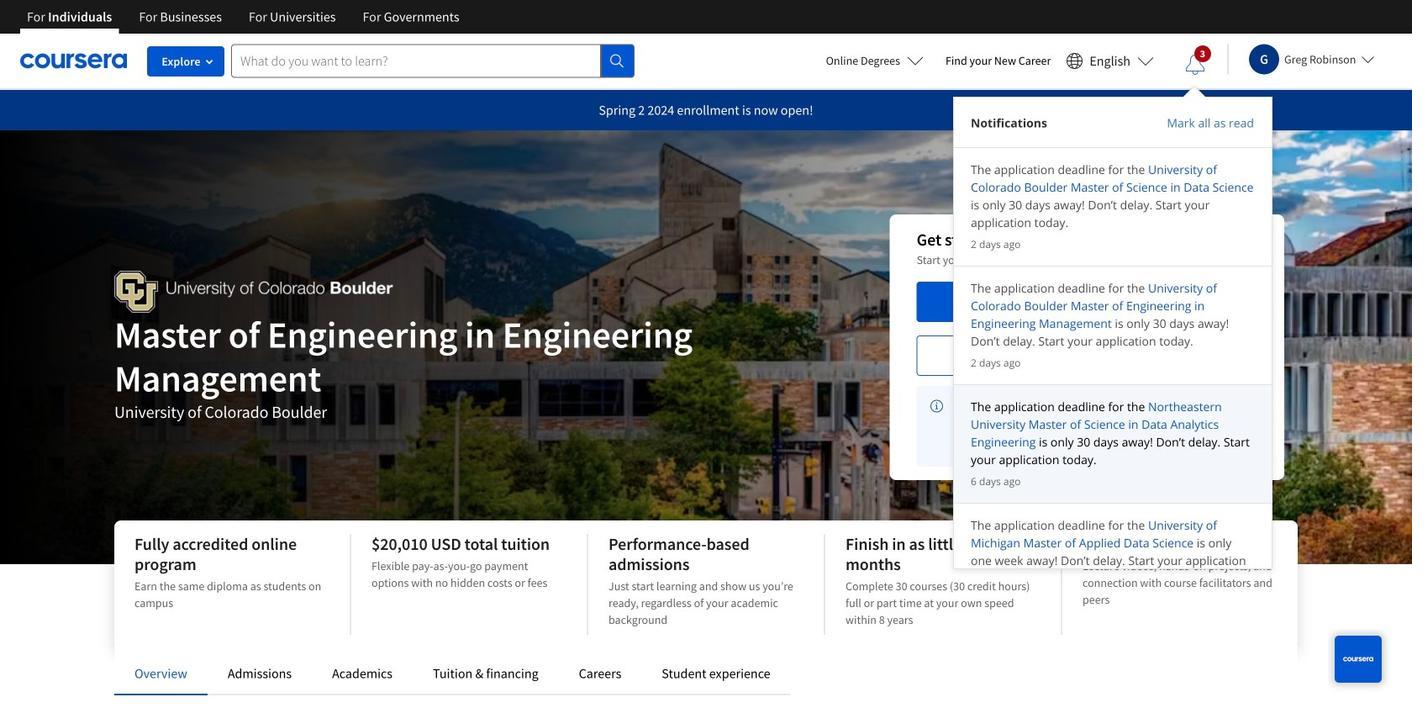 Task type: locate. For each thing, give the bounding box(es) containing it.
None search field
[[231, 44, 635, 78]]



Task type: vqa. For each thing, say whether or not it's contained in the screenshot.
champaign
no



Task type: describe. For each thing, give the bounding box(es) containing it.
banner navigation
[[13, 0, 473, 34]]

What do you want to learn? text field
[[231, 44, 601, 78]]

university of colorado boulder logo image
[[114, 271, 393, 313]]

coursera image
[[20, 47, 127, 74]]



